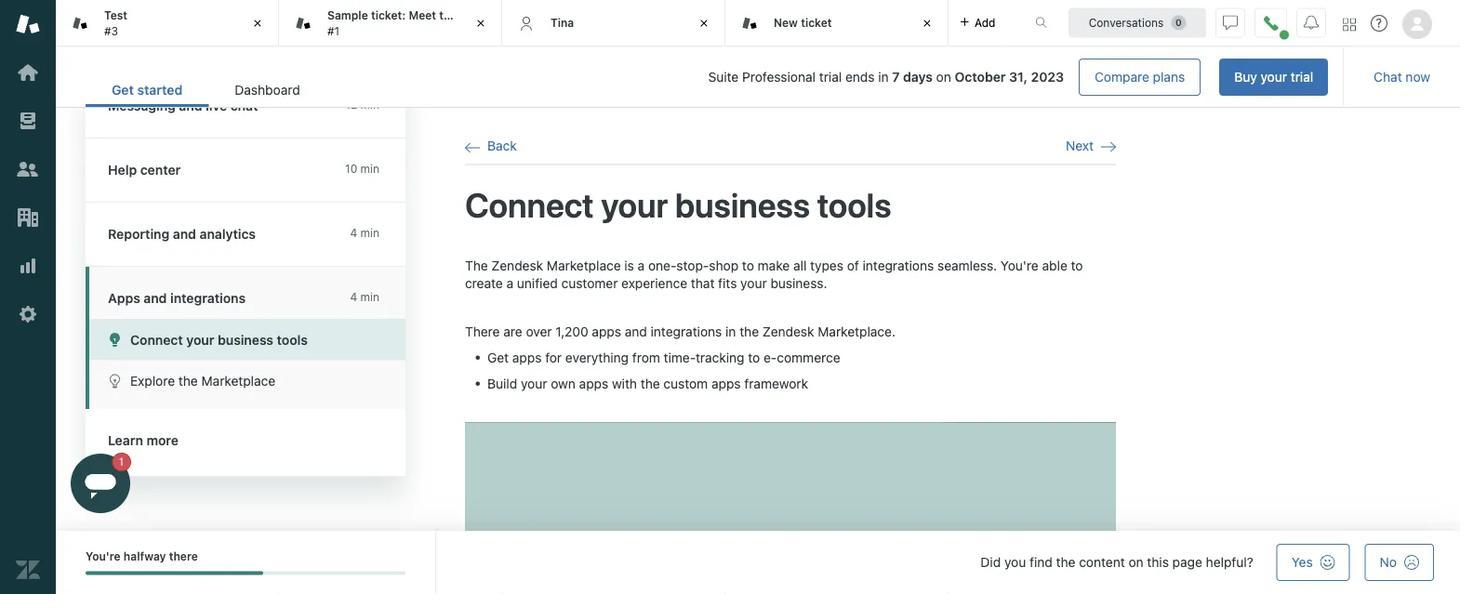Task type: describe. For each thing, give the bounding box(es) containing it.
on inside section
[[937, 69, 952, 85]]

12 min
[[346, 98, 380, 111]]

you
[[1005, 555, 1026, 570]]

sample ticket: meet the ticket #1
[[327, 9, 491, 37]]

your right buy
[[1261, 69, 1288, 85]]

dashboard
[[235, 82, 300, 98]]

are
[[504, 324, 523, 339]]

messaging and live chat
[[108, 98, 258, 114]]

close image for tina
[[695, 14, 714, 33]]

meet
[[409, 9, 436, 22]]

now
[[1406, 69, 1431, 85]]

analytics
[[200, 227, 256, 242]]

this
[[1147, 555, 1169, 570]]

you're halfway there
[[86, 550, 198, 563]]

customer
[[562, 276, 618, 291]]

started
[[137, 82, 183, 98]]

messaging
[[108, 98, 176, 114]]

of
[[847, 258, 859, 273]]

section containing compare plans
[[341, 59, 1329, 96]]

compare plans button
[[1079, 59, 1201, 96]]

help
[[108, 162, 137, 178]]

tools inside connect your business tools button
[[277, 332, 308, 347]]

get help image
[[1371, 15, 1388, 32]]

reporting
[[108, 227, 170, 242]]

help center
[[108, 162, 181, 178]]

live
[[206, 98, 227, 114]]

sample
[[327, 9, 368, 22]]

1 horizontal spatial integrations
[[651, 324, 722, 339]]

commerce
[[777, 350, 841, 365]]

video element
[[465, 423, 1116, 595]]

types
[[810, 258, 844, 273]]

on inside footer
[[1129, 555, 1144, 570]]

did
[[981, 555, 1001, 570]]

trial for professional
[[819, 69, 842, 85]]

12
[[346, 98, 357, 111]]

your inside the zendesk marketplace is a one-stop-shop to make all types of integrations seamless. you're able to create a unified customer experience that fits your business.
[[741, 276, 767, 291]]

7
[[893, 69, 900, 85]]

create
[[465, 276, 503, 291]]

chat
[[230, 98, 258, 114]]

for
[[545, 350, 562, 365]]

tracking
[[696, 350, 745, 365]]

unified
[[517, 276, 558, 291]]

new ticket
[[774, 16, 832, 29]]

explore
[[130, 374, 175, 389]]

back button
[[465, 138, 517, 155]]

and for live
[[179, 98, 202, 114]]

2 min from the top
[[361, 162, 380, 175]]

1 vertical spatial you're
[[86, 550, 121, 563]]

get started image
[[16, 60, 40, 85]]

progress bar image
[[86, 572, 263, 575]]

and for analytics
[[173, 227, 196, 242]]

all
[[794, 258, 807, 273]]

31,
[[1010, 69, 1028, 85]]

new ticket tab
[[726, 0, 949, 47]]

next button
[[1066, 138, 1116, 155]]

new
[[774, 16, 798, 29]]

get apps for everything from time-tracking to e-commerce
[[488, 350, 841, 365]]

in inside region
[[726, 324, 736, 339]]

to left e-
[[748, 350, 760, 365]]

to right able
[[1071, 258, 1083, 273]]

tab list containing get started
[[86, 73, 326, 107]]

tina
[[551, 16, 574, 29]]

ticket inside sample ticket: meet the ticket #1
[[460, 9, 491, 22]]

and for integrations
[[144, 291, 167, 306]]

close image
[[248, 14, 267, 33]]

marketplace for zendesk
[[547, 258, 621, 273]]

time-
[[664, 350, 696, 365]]

build your own apps with the custom apps framework
[[488, 376, 809, 391]]

learn
[[108, 433, 143, 448]]

apps and integrations heading
[[86, 267, 406, 319]]

connect your business tools inside connect your business tools button
[[130, 332, 308, 347]]

the inside sample ticket: meet the ticket #1
[[439, 9, 457, 22]]

admin image
[[16, 302, 40, 327]]

customers image
[[16, 157, 40, 181]]

buy your trial
[[1235, 69, 1314, 85]]

tina tab
[[502, 0, 726, 47]]

integrations inside heading
[[170, 291, 246, 306]]

1 horizontal spatial a
[[638, 258, 645, 273]]

zendesk support image
[[16, 12, 40, 36]]

there
[[465, 324, 500, 339]]

zendesk products image
[[1343, 18, 1356, 31]]

back
[[488, 138, 517, 154]]

that
[[691, 276, 715, 291]]

apps and integrations
[[108, 291, 246, 306]]

the
[[465, 258, 488, 273]]

close image for new ticket
[[918, 14, 937, 33]]

dashboard tab
[[209, 73, 326, 107]]

ends
[[846, 69, 875, 85]]

did you find the content on this page helpful?
[[981, 555, 1254, 570]]

min for live
[[361, 98, 380, 111]]

apps left for
[[513, 350, 542, 365]]

explore the marketplace
[[130, 374, 276, 389]]

content
[[1079, 555, 1125, 570]]

compare plans
[[1095, 69, 1185, 85]]

4 for reporting and analytics
[[350, 227, 357, 240]]

views image
[[16, 109, 40, 133]]

conversations
[[1089, 16, 1164, 29]]

get for get started
[[112, 82, 134, 98]]

suite professional trial ends in 7 days on october 31, 2023
[[708, 69, 1064, 85]]

yes button
[[1277, 544, 1351, 581]]

next
[[1066, 138, 1094, 154]]

center
[[140, 162, 181, 178]]

integrations inside the zendesk marketplace is a one-stop-shop to make all types of integrations seamless. you're able to create a unified customer experience that fits your business.
[[863, 258, 934, 273]]

apps down tracking at bottom
[[712, 376, 741, 391]]

business inside button
[[218, 332, 273, 347]]

marketplace.
[[818, 324, 896, 339]]

add button
[[949, 0, 1007, 46]]

get for get apps for everything from time-tracking to e-commerce
[[488, 350, 509, 365]]

e-
[[764, 350, 777, 365]]

october
[[955, 69, 1006, 85]]

plans
[[1153, 69, 1185, 85]]

4 min for integrations
[[350, 291, 380, 304]]

10
[[345, 162, 357, 175]]

your left own
[[521, 376, 548, 391]]

the up tracking at bottom
[[740, 324, 759, 339]]

connect inside button
[[130, 332, 183, 347]]

helpful?
[[1206, 555, 1254, 570]]

page
[[1173, 555, 1203, 570]]



Task type: vqa. For each thing, say whether or not it's contained in the screenshot.
THAT
yes



Task type: locate. For each thing, give the bounding box(es) containing it.
more
[[146, 433, 179, 448]]

the inside footer
[[1056, 555, 1076, 570]]

experience
[[622, 276, 688, 291]]

1 horizontal spatial in
[[878, 69, 889, 85]]

4 inside 'apps and integrations' heading
[[350, 291, 357, 304]]

3 close image from the left
[[918, 14, 937, 33]]

the right 'meet'
[[439, 9, 457, 22]]

test #3
[[104, 9, 128, 37]]

progress-bar progress bar
[[86, 572, 406, 575]]

integrations
[[863, 258, 934, 273], [170, 291, 246, 306], [651, 324, 722, 339]]

min for analytics
[[361, 227, 380, 240]]

apps
[[592, 324, 621, 339], [513, 350, 542, 365], [579, 376, 609, 391], [712, 376, 741, 391]]

make
[[758, 258, 790, 273]]

close image right 'meet'
[[472, 14, 490, 33]]

1 vertical spatial get
[[488, 350, 509, 365]]

section
[[341, 59, 1329, 96]]

connect your business tools up stop- at top
[[465, 185, 892, 225]]

1 vertical spatial integrations
[[170, 291, 246, 306]]

close image left the add popup button
[[918, 14, 937, 33]]

no button
[[1365, 544, 1435, 581]]

shop
[[709, 258, 739, 273]]

halfway
[[124, 550, 166, 563]]

0 horizontal spatial connect
[[130, 332, 183, 347]]

button displays agent's chat status as invisible. image
[[1223, 15, 1238, 30]]

4 min from the top
[[361, 291, 380, 304]]

learn more button
[[86, 409, 402, 473]]

1 vertical spatial in
[[726, 324, 736, 339]]

framework
[[745, 376, 809, 391]]

0 horizontal spatial get
[[112, 82, 134, 98]]

get up build
[[488, 350, 509, 365]]

trial left ends
[[819, 69, 842, 85]]

min for integrations
[[361, 291, 380, 304]]

connect your business tools up explore the marketplace
[[130, 332, 308, 347]]

and inside region
[[625, 324, 647, 339]]

integrations up connect your business tools button
[[170, 291, 246, 306]]

test
[[104, 9, 128, 22]]

ticket
[[460, 9, 491, 22], [801, 16, 832, 29]]

trial inside buy your trial button
[[1291, 69, 1314, 85]]

apps down everything
[[579, 376, 609, 391]]

stop-
[[677, 258, 709, 273]]

suite
[[708, 69, 739, 85]]

business inside content-title region
[[675, 185, 810, 225]]

1 vertical spatial connect
[[130, 332, 183, 347]]

2 close image from the left
[[695, 14, 714, 33]]

from
[[632, 350, 660, 365]]

close image inside new ticket "tab"
[[918, 14, 937, 33]]

zendesk inside the zendesk marketplace is a one-stop-shop to make all types of integrations seamless. you're able to create a unified customer experience that fits your business.
[[492, 258, 543, 273]]

main element
[[0, 0, 56, 595]]

1 horizontal spatial get
[[488, 350, 509, 365]]

marketplace inside the zendesk marketplace is a one-stop-shop to make all types of integrations seamless. you're able to create a unified customer experience that fits your business.
[[547, 258, 621, 273]]

business.
[[771, 276, 828, 291]]

footer containing did you find the content on this page helpful?
[[56, 531, 1461, 595]]

business up explore the marketplace "button"
[[218, 332, 273, 347]]

0 horizontal spatial a
[[507, 276, 514, 291]]

compare
[[1095, 69, 1150, 85]]

in up tracking at bottom
[[726, 324, 736, 339]]

learn more
[[108, 433, 179, 448]]

chat now
[[1374, 69, 1431, 85]]

you're
[[1001, 258, 1039, 273], [86, 550, 121, 563]]

get started
[[112, 82, 183, 98]]

build
[[488, 376, 517, 391]]

4 min
[[350, 227, 380, 240], [350, 291, 380, 304]]

your up is on the top of page
[[601, 185, 668, 225]]

0 vertical spatial a
[[638, 258, 645, 273]]

4 for apps and integrations
[[350, 291, 357, 304]]

in
[[878, 69, 889, 85], [726, 324, 736, 339]]

and inside heading
[[144, 291, 167, 306]]

to
[[742, 258, 754, 273], [1071, 258, 1083, 273], [748, 350, 760, 365]]

marketplace inside "button"
[[201, 374, 276, 389]]

reporting image
[[16, 254, 40, 278]]

is
[[625, 258, 634, 273]]

trial
[[1291, 69, 1314, 85], [819, 69, 842, 85]]

zendesk up e-
[[763, 324, 815, 339]]

apps up everything
[[592, 324, 621, 339]]

#1
[[327, 24, 340, 37]]

1 horizontal spatial marketplace
[[547, 258, 621, 273]]

tools up explore the marketplace "button"
[[277, 332, 308, 347]]

the
[[439, 9, 457, 22], [740, 324, 759, 339], [179, 374, 198, 389], [641, 376, 660, 391], [1056, 555, 1076, 570]]

0 vertical spatial marketplace
[[547, 258, 621, 273]]

1 vertical spatial zendesk
[[763, 324, 815, 339]]

0 vertical spatial in
[[878, 69, 889, 85]]

get up messaging
[[112, 82, 134, 98]]

1 vertical spatial business
[[218, 332, 273, 347]]

on left this
[[1129, 555, 1144, 570]]

integrations right of
[[863, 258, 934, 273]]

in left the '7'
[[878, 69, 889, 85]]

video thumbnail image
[[465, 423, 1116, 595], [465, 423, 1116, 595]]

to right shop
[[742, 258, 754, 273]]

explore the marketplace button
[[89, 361, 406, 402]]

1 horizontal spatial ticket
[[801, 16, 832, 29]]

0 horizontal spatial ticket
[[460, 9, 491, 22]]

tabs tab list
[[56, 0, 1016, 47]]

1 vertical spatial 4 min
[[350, 291, 380, 304]]

0 horizontal spatial on
[[937, 69, 952, 85]]

10 min
[[345, 162, 380, 175]]

1 4 from the top
[[350, 227, 357, 240]]

4 min inside 'apps and integrations' heading
[[350, 291, 380, 304]]

professional
[[742, 69, 816, 85]]

2 4 min from the top
[[350, 291, 380, 304]]

0 vertical spatial integrations
[[863, 258, 934, 273]]

0 vertical spatial connect your business tools
[[465, 185, 892, 225]]

the zendesk marketplace is a one-stop-shop to make all types of integrations seamless. you're able to create a unified customer experience that fits your business.
[[465, 258, 1083, 291]]

0 vertical spatial connect
[[465, 185, 594, 225]]

one-
[[648, 258, 677, 273]]

0 horizontal spatial close image
[[472, 14, 490, 33]]

connect your business tools button
[[89, 319, 406, 361]]

you're left able
[[1001, 258, 1039, 273]]

0 horizontal spatial trial
[[819, 69, 842, 85]]

min inside 'apps and integrations' heading
[[361, 291, 380, 304]]

add
[[975, 16, 996, 29]]

1 vertical spatial connect your business tools
[[130, 332, 308, 347]]

1 horizontal spatial trial
[[1291, 69, 1314, 85]]

0 horizontal spatial tools
[[277, 332, 308, 347]]

marketplace for the
[[201, 374, 276, 389]]

zendesk
[[492, 258, 543, 273], [763, 324, 815, 339]]

0 vertical spatial zendesk
[[492, 258, 543, 273]]

tab
[[56, 0, 279, 47], [279, 0, 502, 47]]

the right with
[[641, 376, 660, 391]]

and
[[179, 98, 202, 114], [173, 227, 196, 242], [144, 291, 167, 306], [625, 324, 647, 339]]

0 vertical spatial on
[[937, 69, 952, 85]]

and left analytics
[[173, 227, 196, 242]]

tab containing sample ticket: meet the ticket
[[279, 0, 502, 47]]

1 horizontal spatial on
[[1129, 555, 1144, 570]]

your up explore the marketplace
[[186, 332, 214, 347]]

and up from
[[625, 324, 647, 339]]

0 horizontal spatial integrations
[[170, 291, 246, 306]]

your inside content-title region
[[601, 185, 668, 225]]

0 vertical spatial 4 min
[[350, 227, 380, 240]]

1 vertical spatial 4
[[350, 291, 357, 304]]

1,200
[[556, 324, 589, 339]]

1 horizontal spatial business
[[675, 185, 810, 225]]

connect inside content-title region
[[465, 185, 594, 225]]

October 31, 2023 text field
[[955, 69, 1064, 85]]

integrations up time-
[[651, 324, 722, 339]]

able
[[1043, 258, 1068, 273]]

0 vertical spatial get
[[112, 82, 134, 98]]

1 horizontal spatial tools
[[818, 185, 892, 225]]

tab containing test
[[56, 0, 279, 47]]

no
[[1380, 555, 1397, 570]]

chat
[[1374, 69, 1403, 85]]

region
[[465, 256, 1116, 595]]

notifications image
[[1304, 15, 1319, 30]]

0 horizontal spatial you're
[[86, 550, 121, 563]]

0 horizontal spatial zendesk
[[492, 258, 543, 273]]

tools up of
[[818, 185, 892, 225]]

the right explore
[[179, 374, 198, 389]]

and right apps
[[144, 291, 167, 306]]

connect up explore
[[130, 332, 183, 347]]

your
[[1261, 69, 1288, 85], [601, 185, 668, 225], [741, 276, 767, 291], [186, 332, 214, 347], [521, 376, 548, 391]]

the right find
[[1056, 555, 1076, 570]]

footer
[[56, 531, 1461, 595]]

2 vertical spatial integrations
[[651, 324, 722, 339]]

1 vertical spatial tools
[[277, 332, 308, 347]]

0 vertical spatial business
[[675, 185, 810, 225]]

#3
[[104, 24, 118, 37]]

2 4 from the top
[[350, 291, 357, 304]]

and left live in the left of the page
[[179, 98, 202, 114]]

0 horizontal spatial connect your business tools
[[130, 332, 308, 347]]

trial for your
[[1291, 69, 1314, 85]]

a
[[638, 258, 645, 273], [507, 276, 514, 291]]

2 tab from the left
[[279, 0, 502, 47]]

content-title region
[[465, 184, 1116, 227]]

1 horizontal spatial close image
[[695, 14, 714, 33]]

the inside "button"
[[179, 374, 198, 389]]

tools inside content-title region
[[818, 185, 892, 225]]

2023
[[1031, 69, 1064, 85]]

2 horizontal spatial close image
[[918, 14, 937, 33]]

your right fits at the top
[[741, 276, 767, 291]]

1 horizontal spatial connect
[[465, 185, 594, 225]]

tools
[[818, 185, 892, 225], [277, 332, 308, 347]]

buy your trial button
[[1220, 59, 1329, 96]]

a right is on the top of page
[[638, 258, 645, 273]]

chat now button
[[1359, 59, 1446, 96]]

seamless.
[[938, 258, 997, 273]]

days
[[903, 69, 933, 85]]

1 vertical spatial marketplace
[[201, 374, 276, 389]]

0 vertical spatial 4
[[350, 227, 357, 240]]

reporting and analytics
[[108, 227, 256, 242]]

marketplace up customer
[[547, 258, 621, 273]]

1 vertical spatial a
[[507, 276, 514, 291]]

with
[[612, 376, 637, 391]]

ticket right new
[[801, 16, 832, 29]]

1 4 min from the top
[[350, 227, 380, 240]]

0 horizontal spatial in
[[726, 324, 736, 339]]

connect down back
[[465, 185, 594, 225]]

1 horizontal spatial you're
[[1001, 258, 1039, 273]]

you're inside the zendesk marketplace is a one-stop-shop to make all types of integrations seamless. you're able to create a unified customer experience that fits your business.
[[1001, 258, 1039, 273]]

a right create
[[507, 276, 514, 291]]

region containing the zendesk marketplace is a one-stop-shop to make all types of integrations seamless. you're able to create a unified customer experience that fits your business.
[[465, 256, 1116, 595]]

fits
[[718, 276, 737, 291]]

apps
[[108, 291, 140, 306]]

1 horizontal spatial connect your business tools
[[465, 185, 892, 225]]

custom
[[664, 376, 708, 391]]

close image up suite
[[695, 14, 714, 33]]

close image
[[472, 14, 490, 33], [695, 14, 714, 33], [918, 14, 937, 33]]

you're left halfway on the bottom of page
[[86, 550, 121, 563]]

close image inside tina tab
[[695, 14, 714, 33]]

0 vertical spatial you're
[[1001, 258, 1039, 273]]

1 min from the top
[[361, 98, 380, 111]]

1 vertical spatial on
[[1129, 555, 1144, 570]]

find
[[1030, 555, 1053, 570]]

on
[[937, 69, 952, 85], [1129, 555, 1144, 570]]

marketplace down connect your business tools button
[[201, 374, 276, 389]]

1 close image from the left
[[472, 14, 490, 33]]

0 horizontal spatial marketplace
[[201, 374, 276, 389]]

0 horizontal spatial business
[[218, 332, 273, 347]]

business
[[675, 185, 810, 225], [218, 332, 273, 347]]

tab list
[[86, 73, 326, 107]]

own
[[551, 376, 576, 391]]

1 horizontal spatial zendesk
[[763, 324, 815, 339]]

1 trial from the left
[[1291, 69, 1314, 85]]

2 trial from the left
[[819, 69, 842, 85]]

trial down notifications icon
[[1291, 69, 1314, 85]]

business up shop
[[675, 185, 810, 225]]

ticket inside "tab"
[[801, 16, 832, 29]]

yes
[[1292, 555, 1313, 570]]

there
[[169, 550, 198, 563]]

ticket right 'meet'
[[460, 9, 491, 22]]

everything
[[566, 350, 629, 365]]

get inside region
[[488, 350, 509, 365]]

1 tab from the left
[[56, 0, 279, 47]]

buy
[[1235, 69, 1258, 85]]

3 min from the top
[[361, 227, 380, 240]]

2 horizontal spatial integrations
[[863, 258, 934, 273]]

on right days
[[937, 69, 952, 85]]

zendesk up unified
[[492, 258, 543, 273]]

organizations image
[[16, 206, 40, 230]]

connect your business tools inside content-title region
[[465, 185, 892, 225]]

zendesk image
[[16, 558, 40, 582]]

0 vertical spatial tools
[[818, 185, 892, 225]]

4 min for analytics
[[350, 227, 380, 240]]



